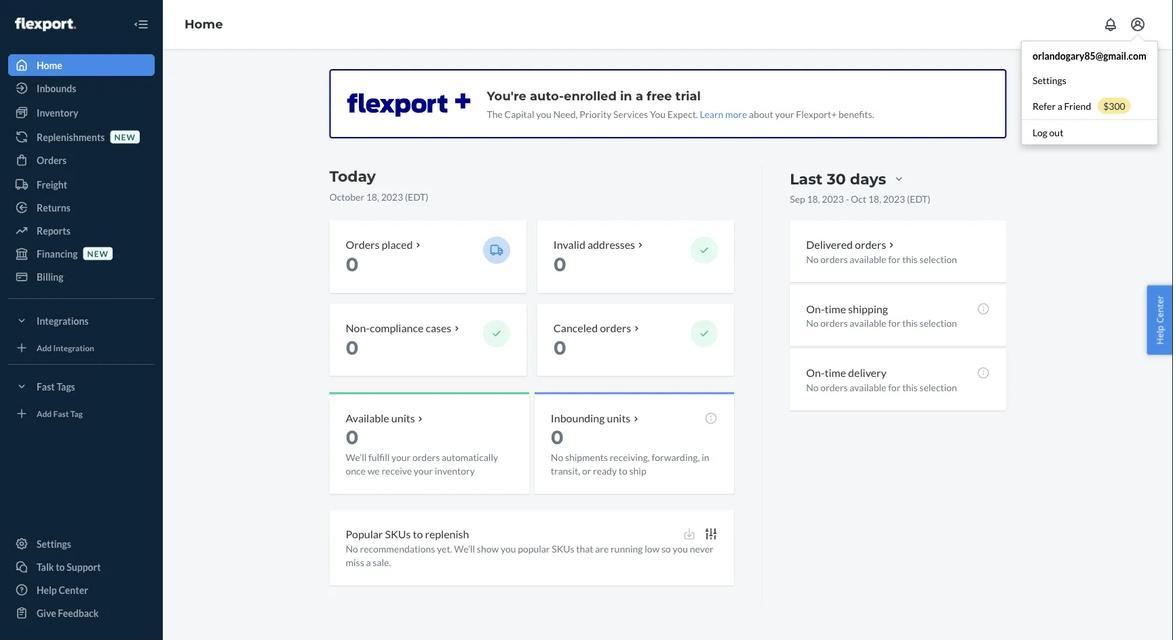 Task type: vqa. For each thing, say whether or not it's contained in the screenshot.
the Freight
yes



Task type: describe. For each thing, give the bounding box(es) containing it.
selection for on-time shipping
[[920, 318, 957, 329]]

0 vertical spatial settings link
[[1022, 68, 1157, 92]]

last 30 days
[[790, 170, 886, 188]]

0 for orders
[[346, 253, 359, 276]]

0 vertical spatial home
[[185, 17, 223, 32]]

0 horizontal spatial help
[[37, 584, 57, 596]]

auto-
[[530, 88, 564, 103]]

flexport+
[[796, 108, 837, 120]]

add integration link
[[8, 337, 155, 359]]

inventory link
[[8, 102, 155, 123]]

orders placed
[[346, 238, 413, 251]]

enrolled
[[564, 88, 617, 103]]

addresses
[[588, 238, 635, 251]]

this for shipping
[[902, 318, 918, 329]]

time for delivery
[[825, 367, 846, 380]]

the
[[487, 108, 503, 120]]

talk
[[37, 561, 54, 573]]

refer
[[1033, 100, 1056, 112]]

non-
[[346, 321, 370, 334]]

fast tags
[[37, 381, 75, 392]]

help center button
[[1147, 285, 1173, 355]]

never
[[690, 543, 714, 555]]

delivered orders button
[[806, 237, 897, 252]]

0 for canceled
[[554, 336, 566, 359]]

add fast tag
[[37, 409, 83, 419]]

time for shipping
[[825, 302, 846, 315]]

more
[[725, 108, 747, 120]]

sale.
[[373, 557, 391, 568]]

log out button
[[1022, 119, 1157, 145]]

you
[[650, 108, 666, 120]]

we
[[367, 465, 380, 477]]

no orders available for this selection for shipping
[[806, 318, 957, 329]]

give feedback button
[[8, 602, 155, 624]]

-
[[846, 193, 849, 205]]

1 horizontal spatial 2023
[[822, 193, 844, 205]]

so
[[661, 543, 671, 555]]

0 we'll fulfill your orders automatically once we receive your inventory
[[346, 426, 498, 477]]

friend
[[1064, 100, 1091, 112]]

0 inside 0 no shipments receiving, forwarding, in transit, or ready to ship
[[551, 426, 564, 449]]

yet.
[[437, 543, 452, 555]]

18, inside today october 18, 2023 ( edt )
[[366, 191, 379, 203]]

sep 18, 2023 - oct 18, 2023 ( edt )
[[790, 193, 930, 205]]

center inside button
[[1154, 296, 1166, 323]]

expect.
[[667, 108, 698, 120]]

delivered orders
[[806, 238, 886, 251]]

need,
[[553, 108, 578, 120]]

orders link
[[8, 149, 155, 171]]

0 inside 0 we'll fulfill your orders automatically once we receive your inventory
[[346, 426, 359, 449]]

1 vertical spatial home
[[37, 59, 62, 71]]

orders down delivered
[[820, 253, 848, 265]]

for for on-time shipping
[[888, 318, 901, 329]]

receive
[[382, 465, 412, 477]]

no orders available for this selection for delivery
[[806, 382, 957, 394]]

compliance
[[370, 321, 424, 334]]

integration
[[53, 343, 94, 353]]

add fast tag link
[[8, 403, 155, 425]]

skus inside no recommendations yet. we'll show you popular skus that are running low so you never miss a sale.
[[552, 543, 574, 555]]

oct
[[851, 193, 866, 205]]

in inside you're auto-enrolled in a free trial the capital you need, priority services you expect. learn more about your flexport+ benefits.
[[620, 88, 632, 103]]

1 selection from the top
[[920, 253, 957, 265]]

freight link
[[8, 174, 155, 195]]

you inside you're auto-enrolled in a free trial the capital you need, priority services you expect. learn more about your flexport+ benefits.
[[536, 108, 551, 120]]

inventory
[[435, 465, 475, 477]]

talk to support
[[37, 561, 101, 573]]

on- for on-time shipping
[[806, 302, 825, 315]]

1 horizontal spatial 18,
[[807, 193, 820, 205]]

ship
[[629, 465, 646, 477]]

placed
[[382, 238, 413, 251]]

priority
[[580, 108, 612, 120]]

out
[[1049, 127, 1063, 138]]

add for add fast tag
[[37, 409, 52, 419]]

available units
[[346, 412, 415, 425]]

shipments
[[565, 452, 608, 463]]

integrations
[[37, 315, 89, 327]]

on-time delivery
[[806, 367, 886, 380]]

in inside 0 no shipments receiving, forwarding, in transit, or ready to ship
[[702, 452, 709, 463]]

2 horizontal spatial 18,
[[868, 193, 881, 205]]

0 no shipments receiving, forwarding, in transit, or ready to ship
[[551, 426, 709, 477]]

trial
[[675, 88, 701, 103]]

available for shipping
[[850, 318, 886, 329]]

october
[[329, 191, 364, 203]]

fast inside dropdown button
[[37, 381, 55, 392]]

2 horizontal spatial you
[[673, 543, 688, 555]]

cases
[[426, 321, 451, 334]]

available for delivery
[[850, 382, 886, 394]]

last
[[790, 170, 823, 188]]

free
[[647, 88, 672, 103]]

0 for non-
[[346, 336, 359, 359]]

) inside today october 18, 2023 ( edt )
[[426, 191, 428, 203]]

returns
[[37, 202, 70, 213]]

0 horizontal spatial your
[[391, 452, 411, 463]]

flexport logo image
[[15, 18, 76, 31]]

are
[[595, 543, 609, 555]]

inbounds link
[[8, 77, 155, 99]]

a inside you're auto-enrolled in a free trial the capital you need, priority services you expect. learn more about your flexport+ benefits.
[[636, 88, 643, 103]]

shipping
[[848, 302, 888, 315]]

selection for on-time delivery
[[920, 382, 957, 394]]

forwarding,
[[652, 452, 700, 463]]

on-time shipping
[[806, 302, 888, 315]]

benefits.
[[839, 108, 874, 120]]

30
[[827, 170, 846, 188]]

2 vertical spatial your
[[414, 465, 433, 477]]

invalid
[[554, 238, 585, 251]]

open account menu image
[[1130, 16, 1146, 33]]

reports
[[37, 225, 70, 236]]

you're auto-enrolled in a free trial the capital you need, priority services you expect. learn more about your flexport+ benefits.
[[487, 88, 874, 120]]

billing
[[37, 271, 63, 283]]

0 for invalid
[[554, 253, 566, 276]]

tags
[[57, 381, 75, 392]]



Task type: locate. For each thing, give the bounding box(es) containing it.
0 horizontal spatial )
[[426, 191, 428, 203]]

add down fast tags
[[37, 409, 52, 419]]

automatically
[[442, 452, 498, 463]]

3 no orders available for this selection from the top
[[806, 382, 957, 394]]

0 horizontal spatial home
[[37, 59, 62, 71]]

receiving,
[[610, 452, 650, 463]]

edt up placed
[[408, 191, 426, 203]]

help center link
[[8, 579, 155, 601]]

1 horizontal spatial skus
[[552, 543, 574, 555]]

invalid addresses
[[554, 238, 635, 251]]

0 horizontal spatial orders
[[37, 154, 67, 166]]

to right the talk
[[56, 561, 65, 573]]

inbounding units
[[551, 412, 630, 425]]

on- left shipping
[[806, 302, 825, 315]]

1 vertical spatial help center
[[37, 584, 88, 596]]

2023 left -
[[822, 193, 844, 205]]

skus
[[385, 528, 411, 541], [552, 543, 574, 555]]

fast left tags
[[37, 381, 55, 392]]

1 available from the top
[[850, 253, 886, 265]]

days
[[850, 170, 886, 188]]

miss
[[346, 557, 364, 568]]

18, right sep
[[807, 193, 820, 205]]

1 vertical spatial orders
[[346, 238, 380, 251]]

services
[[613, 108, 648, 120]]

help center inside button
[[1154, 296, 1166, 345]]

0 horizontal spatial home link
[[8, 54, 155, 76]]

0 down available
[[346, 426, 359, 449]]

1 vertical spatial fast
[[53, 409, 69, 419]]

financing
[[37, 248, 78, 260]]

1 vertical spatial your
[[391, 452, 411, 463]]

1 horizontal spatial you
[[536, 108, 551, 120]]

no down delivered
[[806, 253, 819, 265]]

we'll up the once
[[346, 452, 367, 463]]

new up the orders link
[[114, 132, 136, 142]]

delivery
[[848, 367, 886, 380]]

delivered
[[806, 238, 853, 251]]

to left ship
[[619, 465, 627, 477]]

units right available
[[391, 412, 415, 425]]

inventory
[[37, 107, 78, 118]]

running
[[611, 543, 643, 555]]

available down shipping
[[850, 318, 886, 329]]

orders right delivered
[[855, 238, 886, 251]]

you're
[[487, 88, 526, 103]]

orders for orders
[[37, 154, 67, 166]]

0 vertical spatial help center
[[1154, 296, 1166, 345]]

today
[[329, 167, 376, 186]]

no down 'on-time shipping'
[[806, 318, 819, 329]]

center
[[1154, 296, 1166, 323], [59, 584, 88, 596]]

1 on- from the top
[[806, 302, 825, 315]]

3 available from the top
[[850, 382, 886, 394]]

reports link
[[8, 220, 155, 242]]

on- for on-time delivery
[[806, 367, 825, 380]]

2023 right october
[[381, 191, 403, 203]]

new for replenishments
[[114, 132, 136, 142]]

1 horizontal spatial a
[[636, 88, 643, 103]]

or
[[582, 465, 591, 477]]

popular skus to replenish
[[346, 528, 469, 541]]

no for on-time shipping
[[806, 318, 819, 329]]

0 vertical spatial on-
[[806, 302, 825, 315]]

1 time from the top
[[825, 302, 846, 315]]

on-
[[806, 302, 825, 315], [806, 367, 825, 380]]

$300
[[1103, 100, 1125, 112]]

freight
[[37, 179, 67, 190]]

settings up refer
[[1033, 74, 1066, 86]]

no inside 0 no shipments receiving, forwarding, in transit, or ready to ship
[[551, 452, 563, 463]]

edt
[[408, 191, 426, 203], [910, 193, 928, 205]]

orders inside delivered orders "button"
[[855, 238, 886, 251]]

1 horizontal spatial edt
[[910, 193, 928, 205]]

18, right "oct"
[[868, 193, 881, 205]]

home up inbounds at left top
[[37, 59, 62, 71]]

0 vertical spatial center
[[1154, 296, 1166, 323]]

open notifications image
[[1102, 16, 1119, 33]]

a
[[636, 88, 643, 103], [1058, 100, 1062, 112], [366, 557, 371, 568]]

add integration
[[37, 343, 94, 353]]

orlandogary85@gmail.com link
[[1022, 43, 1157, 68]]

0
[[346, 253, 359, 276], [554, 253, 566, 276], [346, 336, 359, 359], [554, 336, 566, 359], [346, 426, 359, 449], [551, 426, 564, 449]]

time left shipping
[[825, 302, 846, 315]]

0 horizontal spatial (
[[405, 191, 408, 203]]

for
[[888, 253, 901, 265], [888, 318, 901, 329], [888, 382, 901, 394]]

today october 18, 2023 ( edt )
[[329, 167, 428, 203]]

orders left placed
[[346, 238, 380, 251]]

your right the receive
[[414, 465, 433, 477]]

you down auto-
[[536, 108, 551, 120]]

0 down invalid
[[554, 253, 566, 276]]

integrations button
[[8, 310, 155, 332]]

1 vertical spatial we'll
[[454, 543, 475, 555]]

inbounds
[[37, 82, 76, 94]]

this
[[902, 253, 918, 265], [902, 318, 918, 329], [902, 382, 918, 394]]

0 horizontal spatial 18,
[[366, 191, 379, 203]]

no down on-time delivery
[[806, 382, 819, 394]]

for for on-time delivery
[[888, 382, 901, 394]]

1 vertical spatial for
[[888, 318, 901, 329]]

( right "oct"
[[907, 193, 910, 205]]

2 selection from the top
[[920, 318, 957, 329]]

0 horizontal spatial new
[[87, 249, 109, 258]]

settings link down orlandogary85@gmail.com
[[1022, 68, 1157, 92]]

learn more link
[[700, 108, 747, 120]]

0 horizontal spatial we'll
[[346, 452, 367, 463]]

popular
[[518, 543, 550, 555]]

units up 0 no shipments receiving, forwarding, in transit, or ready to ship
[[607, 412, 630, 425]]

2 vertical spatial this
[[902, 382, 918, 394]]

orders right canceled
[[600, 321, 631, 334]]

0 horizontal spatial skus
[[385, 528, 411, 541]]

you right show
[[501, 543, 516, 555]]

0 vertical spatial home link
[[185, 17, 223, 32]]

a left sale.
[[366, 557, 371, 568]]

talk to support button
[[8, 556, 155, 578]]

1 vertical spatial help
[[37, 584, 57, 596]]

replenishments
[[37, 131, 105, 143]]

to inside 0 no shipments receiving, forwarding, in transit, or ready to ship
[[619, 465, 627, 477]]

1 horizontal spatial new
[[114, 132, 136, 142]]

support
[[67, 561, 101, 573]]

to
[[619, 465, 627, 477], [413, 528, 423, 541], [56, 561, 65, 573]]

orders
[[855, 238, 886, 251], [820, 253, 848, 265], [820, 318, 848, 329], [600, 321, 631, 334], [820, 382, 848, 394], [412, 452, 440, 463]]

1 add from the top
[[37, 343, 52, 353]]

1 vertical spatial this
[[902, 318, 918, 329]]

available
[[850, 253, 886, 265], [850, 318, 886, 329], [850, 382, 886, 394]]

2 vertical spatial for
[[888, 382, 901, 394]]

0 horizontal spatial settings
[[37, 538, 71, 550]]

1 horizontal spatial orders
[[346, 238, 380, 251]]

a right refer
[[1058, 100, 1062, 112]]

fast tags button
[[8, 376, 155, 398]]

non-compliance cases
[[346, 321, 451, 334]]

0 vertical spatial skus
[[385, 528, 411, 541]]

0 vertical spatial settings
[[1033, 74, 1066, 86]]

1 vertical spatial available
[[850, 318, 886, 329]]

0 horizontal spatial help center
[[37, 584, 88, 596]]

2 on- from the top
[[806, 367, 825, 380]]

replenish
[[425, 528, 469, 541]]

1 horizontal spatial your
[[414, 465, 433, 477]]

1 vertical spatial to
[[413, 528, 423, 541]]

edt right "oct"
[[910, 193, 928, 205]]

in right forwarding,
[[702, 452, 709, 463]]

no up miss
[[346, 543, 358, 555]]

0 vertical spatial available
[[850, 253, 886, 265]]

2 vertical spatial available
[[850, 382, 886, 394]]

log
[[1033, 127, 1047, 138]]

orders for orders placed
[[346, 238, 380, 251]]

canceled
[[554, 321, 598, 334]]

1 horizontal spatial (
[[907, 193, 910, 205]]

1 vertical spatial time
[[825, 367, 846, 380]]

0 vertical spatial we'll
[[346, 452, 367, 463]]

help inside button
[[1154, 326, 1166, 345]]

a left the free
[[636, 88, 643, 103]]

2 horizontal spatial to
[[619, 465, 627, 477]]

1 horizontal spatial settings link
[[1022, 68, 1157, 92]]

settings link up talk to support button
[[8, 533, 155, 555]]

2 add from the top
[[37, 409, 52, 419]]

orders up 'freight'
[[37, 154, 67, 166]]

0 horizontal spatial units
[[391, 412, 415, 425]]

( inside today october 18, 2023 ( edt )
[[405, 191, 408, 203]]

1 units from the left
[[391, 412, 415, 425]]

home
[[185, 17, 223, 32], [37, 59, 62, 71]]

we'll inside 0 we'll fulfill your orders automatically once we receive your inventory
[[346, 452, 367, 463]]

time left delivery
[[825, 367, 846, 380]]

no for on-time delivery
[[806, 382, 819, 394]]

0 vertical spatial time
[[825, 302, 846, 315]]

units for inbounding units
[[607, 412, 630, 425]]

1 vertical spatial in
[[702, 452, 709, 463]]

0 down canceled
[[554, 336, 566, 359]]

orders down 'on-time shipping'
[[820, 318, 848, 329]]

0 down inbounding
[[551, 426, 564, 449]]

2023 down "days" on the top right of page
[[883, 193, 905, 205]]

( up placed
[[405, 191, 408, 203]]

2 horizontal spatial 2023
[[883, 193, 905, 205]]

log out
[[1033, 127, 1063, 138]]

once
[[346, 465, 366, 477]]

we'll right yet.
[[454, 543, 475, 555]]

no orders available for this selection down delivery
[[806, 382, 957, 394]]

no orders available for this selection down delivered orders "button"
[[806, 253, 957, 265]]

1 horizontal spatial help
[[1154, 326, 1166, 345]]

close navigation image
[[133, 16, 149, 33]]

2 this from the top
[[902, 318, 918, 329]]

help center
[[1154, 296, 1166, 345], [37, 584, 88, 596]]

1 vertical spatial selection
[[920, 318, 957, 329]]

fast left tag
[[53, 409, 69, 419]]

refer a friend
[[1033, 100, 1091, 112]]

to up recommendations on the left bottom of page
[[413, 528, 423, 541]]

no inside no recommendations yet. we'll show you popular skus that are running low so you never miss a sale.
[[346, 543, 358, 555]]

0 vertical spatial for
[[888, 253, 901, 265]]

skus up recommendations on the left bottom of page
[[385, 528, 411, 541]]

1 horizontal spatial in
[[702, 452, 709, 463]]

1 vertical spatial no orders available for this selection
[[806, 318, 957, 329]]

new down reports link at the left top of page
[[87, 249, 109, 258]]

show
[[477, 543, 499, 555]]

0 horizontal spatial 2023
[[381, 191, 403, 203]]

transit,
[[551, 465, 580, 477]]

inbounding
[[551, 412, 605, 425]]

0 vertical spatial this
[[902, 253, 918, 265]]

add for add integration
[[37, 343, 52, 353]]

your
[[775, 108, 794, 120], [391, 452, 411, 463], [414, 465, 433, 477]]

1 vertical spatial new
[[87, 249, 109, 258]]

18, right october
[[366, 191, 379, 203]]

1 horizontal spatial home link
[[185, 17, 223, 32]]

0 horizontal spatial edt
[[408, 191, 426, 203]]

home right 'close navigation' icon at top left
[[185, 17, 223, 32]]

2023 inside today october 18, 2023 ( edt )
[[381, 191, 403, 203]]

1 horizontal spatial home
[[185, 17, 223, 32]]

orlandogary85@gmail.com
[[1033, 50, 1146, 61]]

1 horizontal spatial units
[[607, 412, 630, 425]]

no for popular skus to replenish
[[346, 543, 358, 555]]

0 vertical spatial add
[[37, 343, 52, 353]]

orders up inventory
[[412, 452, 440, 463]]

in
[[620, 88, 632, 103], [702, 452, 709, 463]]

0 horizontal spatial a
[[366, 557, 371, 568]]

you
[[536, 108, 551, 120], [501, 543, 516, 555], [673, 543, 688, 555]]

home link up inbounds "link"
[[8, 54, 155, 76]]

settings up the talk
[[37, 538, 71, 550]]

learn
[[700, 108, 723, 120]]

orders down on-time delivery
[[820, 382, 848, 394]]

your right about
[[775, 108, 794, 120]]

edt inside today october 18, 2023 ( edt )
[[408, 191, 426, 203]]

no orders available for this selection
[[806, 253, 957, 265], [806, 318, 957, 329], [806, 382, 957, 394]]

0 vertical spatial fast
[[37, 381, 55, 392]]

0 vertical spatial to
[[619, 465, 627, 477]]

popular
[[346, 528, 383, 541]]

canceled orders
[[554, 321, 631, 334]]

0 horizontal spatial center
[[59, 584, 88, 596]]

units for available units
[[391, 412, 415, 425]]

2 vertical spatial no orders available for this selection
[[806, 382, 957, 394]]

1 vertical spatial settings link
[[8, 533, 155, 555]]

your inside you're auto-enrolled in a free trial the capital you need, priority services you expect. learn more about your flexport+ benefits.
[[775, 108, 794, 120]]

0 horizontal spatial settings link
[[8, 533, 155, 555]]

0 vertical spatial orders
[[37, 154, 67, 166]]

billing link
[[8, 266, 155, 288]]

home link right 'close navigation' icon at top left
[[185, 17, 223, 32]]

help
[[1154, 326, 1166, 345], [37, 584, 57, 596]]

no up 'transit,'
[[551, 452, 563, 463]]

2 available from the top
[[850, 318, 886, 329]]

that
[[576, 543, 593, 555]]

orders inside 0 we'll fulfill your orders automatically once we receive your inventory
[[412, 452, 440, 463]]

0 vertical spatial new
[[114, 132, 136, 142]]

1 vertical spatial settings
[[37, 538, 71, 550]]

a inside no recommendations yet. we'll show you popular skus that are running low so you never miss a sale.
[[366, 557, 371, 568]]

0 down the non-
[[346, 336, 359, 359]]

this for delivery
[[902, 382, 918, 394]]

3 for from the top
[[888, 382, 901, 394]]

2 time from the top
[[825, 367, 846, 380]]

available down delivered orders "button"
[[850, 253, 886, 265]]

1 no orders available for this selection from the top
[[806, 253, 957, 265]]

we'll inside no recommendations yet. we'll show you popular skus that are running low so you never miss a sale.
[[454, 543, 475, 555]]

to inside button
[[56, 561, 65, 573]]

1 horizontal spatial we'll
[[454, 543, 475, 555]]

no
[[806, 253, 819, 265], [806, 318, 819, 329], [806, 382, 819, 394], [551, 452, 563, 463], [346, 543, 358, 555]]

1 vertical spatial center
[[59, 584, 88, 596]]

2 for from the top
[[888, 318, 901, 329]]

fulfill
[[368, 452, 390, 463]]

recommendations
[[360, 543, 435, 555]]

2 units from the left
[[607, 412, 630, 425]]

0 vertical spatial your
[[775, 108, 794, 120]]

1 this from the top
[[902, 253, 918, 265]]

3 selection from the top
[[920, 382, 957, 394]]

2 no orders available for this selection from the top
[[806, 318, 957, 329]]

sep
[[790, 193, 805, 205]]

2 vertical spatial to
[[56, 561, 65, 573]]

0 down orders placed
[[346, 253, 359, 276]]

0 vertical spatial in
[[620, 88, 632, 103]]

feedback
[[58, 608, 99, 619]]

0 horizontal spatial to
[[56, 561, 65, 573]]

1 vertical spatial on-
[[806, 367, 825, 380]]

1 for from the top
[[888, 253, 901, 265]]

0 vertical spatial help
[[1154, 326, 1166, 345]]

in up services
[[620, 88, 632, 103]]

3 this from the top
[[902, 382, 918, 394]]

1 vertical spatial add
[[37, 409, 52, 419]]

1 vertical spatial home link
[[8, 54, 155, 76]]

1 horizontal spatial center
[[1154, 296, 1166, 323]]

give
[[37, 608, 56, 619]]

available down delivery
[[850, 382, 886, 394]]

add left integration
[[37, 343, 52, 353]]

you right so
[[673, 543, 688, 555]]

skus left that
[[552, 543, 574, 555]]

2 horizontal spatial a
[[1058, 100, 1062, 112]]

new for financing
[[87, 249, 109, 258]]

1 vertical spatial skus
[[552, 543, 574, 555]]

0 horizontal spatial you
[[501, 543, 516, 555]]

2 horizontal spatial your
[[775, 108, 794, 120]]

1 horizontal spatial )
[[928, 193, 930, 205]]

your up the receive
[[391, 452, 411, 463]]

1 horizontal spatial settings
[[1033, 74, 1066, 86]]

home link
[[185, 17, 223, 32], [8, 54, 155, 76]]

0 horizontal spatial in
[[620, 88, 632, 103]]

on- left delivery
[[806, 367, 825, 380]]

no orders available for this selection down shipping
[[806, 318, 957, 329]]

1 horizontal spatial to
[[413, 528, 423, 541]]

1 horizontal spatial help center
[[1154, 296, 1166, 345]]

tag
[[70, 409, 83, 419]]



